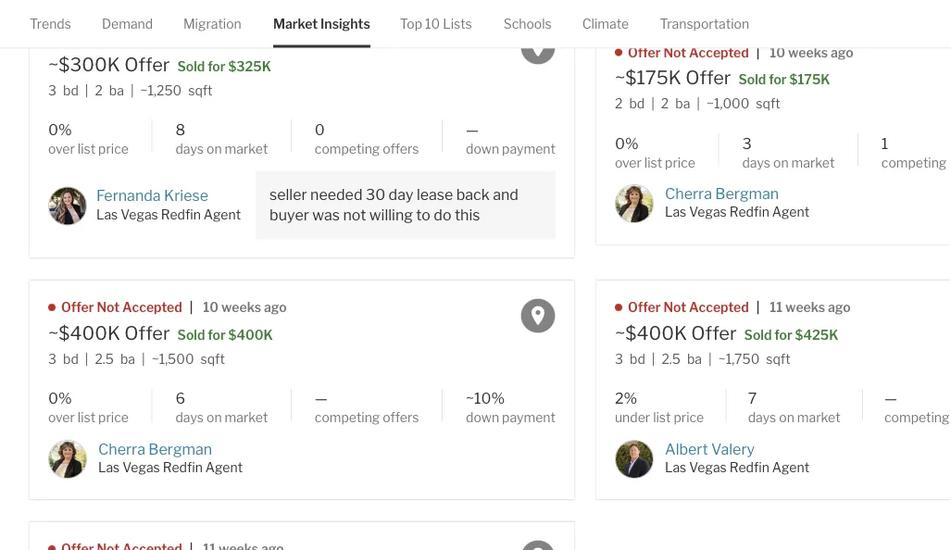 Task type: describe. For each thing, give the bounding box(es) containing it.
1,000
[[715, 96, 750, 112]]

do
[[434, 206, 452, 224]]

top 10 lists link
[[400, 0, 472, 47]]

offers for $400k
[[383, 410, 419, 426]]

accepted for sold for $425k
[[690, 300, 750, 316]]

insights
[[321, 16, 370, 32]]

sqft inside ~ $400k offer sold for $425k 3 bd | 2.5 ba | ~ 1,750 sqft
[[767, 351, 791, 367]]

$325k
[[228, 58, 272, 74]]

1
[[882, 134, 889, 152]]

$400k for ~ $400k offer sold for $400k
[[59, 322, 120, 345]]

migration link
[[183, 0, 242, 47]]

3 for 3 bd | 2 ba | ~ 1,250 sqft
[[48, 82, 57, 98]]

ago for sold for $425k
[[829, 300, 851, 316]]

0 horizontal spatial 2
[[95, 82, 103, 98]]

down for $300k
[[466, 141, 500, 157]]

~ $300k offer sold for $325k
[[48, 53, 272, 76]]

offer not accepted | for sold for $425k
[[628, 300, 760, 316]]

on for 3
[[774, 155, 789, 170]]

o
[[950, 155, 952, 170]]

las for 'albert valery' button
[[665, 460, 687, 476]]

11 weeks ago
[[770, 300, 851, 316]]

days on market for 3
[[743, 155, 835, 170]]

lease
[[417, 186, 453, 204]]

climate link
[[583, 0, 629, 47]]

list for 7
[[654, 410, 671, 426]]

bd inside ~ $400k offer sold for $425k 3 bd | 2.5 ba | ~ 1,750 sqft
[[630, 351, 646, 367]]

days on market for 8
[[176, 141, 268, 157]]

not for sold for $425k
[[664, 300, 687, 316]]

seller needed 30 day lease back and buyer was not willing to do this
[[270, 186, 519, 224]]

climate
[[583, 16, 629, 32]]

market for 6
[[225, 410, 268, 426]]

albert valery image
[[615, 440, 654, 479]]

schools
[[504, 16, 552, 32]]

not for sold for $325k
[[97, 31, 120, 47]]

offer not accepted | for sold for $325k
[[61, 31, 193, 47]]

1 2.5 from the left
[[95, 351, 114, 367]]

1 horizontal spatial 2
[[615, 96, 623, 112]]

price for 6
[[98, 410, 129, 426]]

on for 6
[[207, 410, 222, 426]]

not
[[343, 206, 366, 224]]

payment for $400k
[[502, 410, 556, 426]]

on for 8
[[207, 141, 222, 157]]

migration
[[183, 16, 242, 32]]

cherra for cherra bergman 'button' related to the topmost cherra bergman image
[[665, 185, 713, 203]]

sqft inside ~ $175k offer sold for $175k 2 bd | 2 ba | ~ 1,000 sqft
[[757, 96, 781, 112]]

albert
[[665, 440, 709, 458]]

30
[[366, 186, 386, 204]]

ago for sold for $325k
[[264, 31, 287, 47]]

not for sold for $400k
[[97, 300, 120, 316]]

sold for ~ $175k offer sold for $175k 2 bd | 2 ba | ~ 1,000 sqft
[[739, 72, 767, 88]]

bergman for cherra bergman 'button' for the left cherra bergman image
[[149, 440, 212, 458]]

price for 7
[[674, 410, 705, 426]]

10 for $300k
[[203, 31, 219, 47]]

willing
[[370, 206, 413, 224]]

weeks for sold for $400k
[[221, 300, 261, 316]]

accepted for sold for $400k
[[122, 300, 182, 316]]

11
[[770, 300, 783, 316]]

not for sold for $175k
[[664, 44, 687, 60]]

competing for 8
[[315, 141, 380, 157]]

redfin for 'albert valery' button
[[730, 460, 770, 476]]

$400k inside ~ $400k offer sold for $400k
[[229, 327, 273, 343]]

days on market for 6
[[176, 410, 268, 426]]

$300k
[[59, 53, 120, 76]]

offer not accepted | for sold for $175k
[[628, 44, 760, 60]]

over for $400k
[[48, 410, 75, 426]]

competing for 6
[[315, 410, 380, 426]]

0% for $400k
[[48, 390, 72, 408]]

0
[[315, 121, 325, 139]]

2.5 inside ~ $400k offer sold for $425k 3 bd | 2.5 ba | ~ 1,750 sqft
[[662, 351, 681, 367]]

market insights link
[[273, 0, 370, 47]]

vegas for cherra bergman 'button' related to the topmost cherra bergman image
[[690, 204, 727, 220]]

ba down $300k
[[109, 82, 124, 98]]

days on market for 7
[[749, 410, 841, 426]]

competing 
[[885, 410, 952, 426]]

las for cherra bergman 'button' related to the topmost cherra bergman image
[[665, 204, 687, 220]]

10 weeks ago for $175k
[[770, 44, 854, 60]]

transportation link
[[660, 0, 750, 47]]

las for fernanda kriese button
[[96, 207, 118, 222]]

weeks for sold for $425k
[[786, 300, 826, 316]]

sqft right 1,250
[[188, 82, 213, 98]]

agent for cherra bergman 'button' for the left cherra bergman image
[[206, 460, 243, 476]]

0 horizontal spatial cherra bergman image
[[48, 440, 87, 479]]

vegas for fernanda kriese button
[[121, 207, 158, 222]]

market insights
[[273, 16, 370, 32]]

day
[[389, 186, 414, 204]]

2 horizontal spatial 2
[[662, 96, 669, 112]]

kriese
[[164, 187, 209, 205]]

1,250
[[148, 82, 182, 98]]

days for 8
[[176, 141, 204, 157]]

3 bd | 2.5 ba | ~ 1,500 sqft
[[48, 351, 225, 367]]

for for ~ $400k offer sold for $425k 3 bd | 2.5 ba | ~ 1,750 sqft
[[775, 327, 793, 343]]

and
[[493, 186, 519, 204]]

0 horizontal spatial $175k
[[626, 66, 682, 89]]

down payment for $300k
[[466, 141, 556, 157]]

offers for $300k
[[383, 141, 419, 157]]

valery
[[712, 440, 755, 458]]

market for 8
[[225, 141, 268, 157]]

demand
[[102, 16, 153, 32]]

~ $400k offer sold for $400k
[[48, 322, 273, 345]]

— for 0%
[[315, 390, 328, 408]]

days for 7
[[749, 410, 777, 426]]

8
[[176, 121, 185, 139]]

7
[[749, 390, 757, 408]]

trends
[[30, 16, 71, 32]]

6
[[176, 390, 185, 408]]

back
[[457, 186, 490, 204]]

10 weeks ago for $400k
[[203, 300, 287, 316]]

for for ~ $175k offer sold for $175k 2 bd | 2 ba | ~ 1,000 sqft
[[769, 72, 787, 88]]

$425k
[[796, 327, 839, 343]]

list for 6
[[78, 410, 96, 426]]

vegas for cherra bergman 'button' for the left cherra bergman image
[[123, 460, 160, 476]]

10 right top
[[425, 16, 440, 32]]

sold for ~ $300k offer sold for $325k
[[177, 58, 205, 74]]

list for 8
[[78, 141, 96, 157]]

price for 8
[[98, 141, 129, 157]]



Task type: locate. For each thing, give the bounding box(es) containing it.
0%
[[48, 121, 72, 139], [615, 134, 639, 152], [48, 390, 72, 408]]

redfin for fernanda kriese button
[[161, 207, 201, 222]]

2 offers from the top
[[383, 410, 419, 426]]

0 horizontal spatial cherra
[[98, 440, 145, 458]]

cherra bergman las vegas redfin agent for cherra bergman 'button' for the left cherra bergman image
[[98, 440, 243, 476]]

demand link
[[102, 0, 153, 47]]

over
[[48, 141, 75, 157], [615, 155, 642, 170], [48, 410, 75, 426]]

1 vertical spatial cherra bergman button
[[98, 440, 212, 458]]

top
[[400, 16, 423, 32]]

1 competing offers from the top
[[315, 141, 419, 157]]

2 down climate link
[[615, 96, 623, 112]]

las inside 'albert valery las vegas redfin agent'
[[665, 460, 687, 476]]

fernanda kriese image
[[48, 187, 87, 226]]

top 10 lists
[[400, 16, 472, 32]]

—
[[466, 121, 479, 139], [315, 390, 328, 408], [885, 390, 898, 408]]

days on market down the 6
[[176, 410, 268, 426]]

1 vertical spatial payment
[[502, 410, 556, 426]]

ba down ~ $400k offer sold for $400k
[[120, 351, 135, 367]]

0 horizontal spatial cherra bergman las vegas redfin agent
[[98, 440, 243, 476]]

this
[[455, 206, 481, 224]]

offer not accepted | down transportation
[[628, 44, 760, 60]]

2.5
[[95, 351, 114, 367], [662, 351, 681, 367]]

1,500
[[159, 351, 194, 367]]

schools link
[[504, 0, 552, 47]]

0 vertical spatial payment
[[502, 141, 556, 157]]

down payment down ~10%
[[466, 410, 556, 426]]

0 vertical spatial cherra bergman las vegas redfin agent
[[665, 185, 810, 220]]

ba inside ~ $400k offer sold for $425k 3 bd | 2.5 ba | ~ 1,750 sqft
[[688, 351, 703, 367]]

2 down from the top
[[466, 410, 500, 426]]

accepted up ~ $400k offer sold for $425k 3 bd | 2.5 ba | ~ 1,750 sqft
[[690, 300, 750, 316]]

on for 7
[[780, 410, 795, 426]]

3 for 3
[[743, 134, 752, 152]]

10 up '~ $300k offer sold for $325k'
[[203, 31, 219, 47]]

2
[[95, 82, 103, 98], [615, 96, 623, 112], [662, 96, 669, 112]]

competing o
[[882, 155, 952, 170]]

days on market down 7
[[749, 410, 841, 426]]

offer not accepted | up '~ $300k offer sold for $325k'
[[61, 31, 193, 47]]

ba left "1,750"
[[688, 351, 703, 367]]

fernanda kriese button
[[96, 187, 209, 205]]

over list price for $300k
[[48, 141, 129, 157]]

agent inside 'albert valery las vegas redfin agent'
[[773, 460, 810, 476]]

agent
[[773, 204, 810, 220], [204, 207, 241, 222], [206, 460, 243, 476], [773, 460, 810, 476]]

albert valery las vegas redfin agent
[[665, 440, 810, 476]]

0 horizontal spatial $400k
[[59, 322, 120, 345]]

$400k inside ~ $400k offer sold for $425k 3 bd | 2.5 ba | ~ 1,750 sqft
[[626, 322, 688, 345]]

0% for $300k
[[48, 121, 72, 139]]

trends link
[[30, 0, 71, 47]]

market
[[273, 16, 318, 32], [225, 141, 268, 157], [792, 155, 835, 170], [225, 410, 268, 426], [798, 410, 841, 426]]

vegas inside fernanda kriese las vegas redfin agent
[[121, 207, 158, 222]]

1 vertical spatial cherra bergman image
[[48, 440, 87, 479]]

0 vertical spatial bergman
[[716, 185, 780, 203]]

sold inside ~ $400k offer sold for $400k
[[178, 327, 205, 343]]

price for 3
[[666, 155, 696, 170]]

fernanda
[[96, 187, 161, 205]]

not up $300k
[[97, 31, 120, 47]]

1 down from the top
[[466, 141, 500, 157]]

to
[[416, 206, 431, 224]]

10 for $175k
[[770, 44, 786, 60]]

bergman down 1,000
[[716, 185, 780, 203]]

for for ~ $400k offer sold for $400k
[[208, 327, 226, 343]]

sold inside ~ $400k offer sold for $425k 3 bd | 2.5 ba | ~ 1,750 sqft
[[745, 327, 772, 343]]

days down 1,000
[[743, 155, 771, 170]]

3
[[48, 82, 57, 98], [743, 134, 752, 152], [48, 351, 57, 367], [615, 351, 624, 367]]

1 vertical spatial cherra bergman las vegas redfin agent
[[98, 440, 243, 476]]

cherra bergman las vegas redfin agent
[[665, 185, 810, 220], [98, 440, 243, 476]]

cherra bergman button down 1,000
[[665, 185, 780, 203]]

2%
[[615, 390, 638, 408]]

sqft right 1,000
[[757, 96, 781, 112]]

for inside ~ $400k offer sold for $400k
[[208, 327, 226, 343]]

vegas inside 'albert valery las vegas redfin agent'
[[690, 460, 727, 476]]

not
[[97, 31, 120, 47], [664, 44, 687, 60], [97, 300, 120, 316], [664, 300, 687, 316]]

seller
[[270, 186, 307, 204]]

payment down ~10%
[[502, 410, 556, 426]]

10
[[425, 16, 440, 32], [203, 31, 219, 47], [770, 44, 786, 60], [203, 300, 219, 316]]

days down the 6
[[176, 410, 204, 426]]

1 vertical spatial cherra
[[98, 440, 145, 458]]

3 inside ~ $400k offer sold for $425k 3 bd | 2.5 ba | ~ 1,750 sqft
[[615, 351, 624, 367]]

days for 3
[[743, 155, 771, 170]]

0 vertical spatial down
[[466, 141, 500, 157]]

2 down $300k
[[95, 82, 103, 98]]

0 vertical spatial cherra
[[665, 185, 713, 203]]

competing offers for $300k
[[315, 141, 419, 157]]

0 horizontal spatial cherra bergman button
[[98, 440, 212, 458]]

3 for 3 bd | 2.5 ba | ~ 1,500 sqft
[[48, 351, 57, 367]]

weeks
[[221, 31, 261, 47], [789, 44, 829, 60], [221, 300, 261, 316], [786, 300, 826, 316]]

1 horizontal spatial bergman
[[716, 185, 780, 203]]

las for cherra bergman 'button' for the left cherra bergman image
[[98, 460, 120, 476]]

1 horizontal spatial $400k
[[229, 327, 273, 343]]

sold for ~ $400k offer sold for $400k
[[178, 327, 205, 343]]

redfin for cherra bergman 'button' related to the topmost cherra bergman image
[[730, 204, 770, 220]]

sold up 1,000
[[739, 72, 767, 88]]

1 payment from the top
[[502, 141, 556, 157]]

weeks for sold for $325k
[[221, 31, 261, 47]]

days on market down the 8
[[176, 141, 268, 157]]

offer
[[61, 31, 94, 47], [628, 44, 661, 60], [124, 53, 170, 76], [686, 66, 732, 89], [61, 300, 94, 316], [628, 300, 661, 316], [124, 322, 170, 345], [692, 322, 737, 345]]

0 vertical spatial cherra bergman image
[[615, 185, 654, 223]]

2 horizontal spatial $400k
[[626, 322, 688, 345]]

ba left 1,000
[[676, 96, 691, 112]]

cherra bergman las vegas redfin agent for cherra bergman 'button' related to the topmost cherra bergman image
[[665, 185, 810, 220]]

sqft right "1,750"
[[767, 351, 791, 367]]

payment
[[502, 141, 556, 157], [502, 410, 556, 426]]

weeks for sold for $175k
[[789, 44, 829, 60]]

for for ~ $300k offer sold for $325k
[[208, 58, 226, 74]]

redfin inside 'albert valery las vegas redfin agent'
[[730, 460, 770, 476]]

days down the 8
[[176, 141, 204, 157]]

offer not accepted | up ~ $400k offer sold for $400k
[[61, 300, 193, 316]]

competing offers
[[315, 141, 419, 157], [315, 410, 419, 426]]

payment up the and
[[502, 141, 556, 157]]

for inside ~ $400k offer sold for $425k 3 bd | 2.5 ba | ~ 1,750 sqft
[[775, 327, 793, 343]]

cherra bergman button for the left cherra bergman image
[[98, 440, 212, 458]]

|
[[190, 31, 193, 47], [757, 44, 760, 60], [85, 82, 88, 98], [131, 82, 134, 98], [652, 96, 655, 112], [697, 96, 701, 112], [190, 300, 193, 316], [757, 300, 760, 316], [85, 351, 88, 367], [142, 351, 145, 367], [652, 351, 656, 367], [709, 351, 712, 367]]

2 competing offers from the top
[[315, 410, 419, 426]]

2 payment from the top
[[502, 410, 556, 426]]

agent for cherra bergman 'button' related to the topmost cherra bergman image
[[773, 204, 810, 220]]

down payment up the and
[[466, 141, 556, 157]]

0 horizontal spatial —
[[315, 390, 328, 408]]

1,750
[[726, 351, 760, 367]]

ba inside ~ $175k offer sold for $175k 2 bd | 2 ba | ~ 1,000 sqft
[[676, 96, 691, 112]]

competing
[[315, 141, 380, 157], [882, 155, 947, 170], [315, 410, 380, 426], [885, 410, 950, 426]]

0 vertical spatial offers
[[383, 141, 419, 157]]

1 horizontal spatial 2.5
[[662, 351, 681, 367]]

cherra bergman button
[[665, 185, 780, 203], [98, 440, 212, 458]]

ba
[[109, 82, 124, 98], [676, 96, 691, 112], [120, 351, 135, 367], [688, 351, 703, 367]]

price down 3 bd | 2.5 ba | ~ 1,500 sqft
[[98, 410, 129, 426]]

2 down payment from the top
[[466, 410, 556, 426]]

price
[[98, 141, 129, 157], [666, 155, 696, 170], [98, 410, 129, 426], [674, 410, 705, 426]]

sold up 1,500 on the bottom of the page
[[178, 327, 205, 343]]

agent for fernanda kriese button
[[204, 207, 241, 222]]

1 down payment from the top
[[466, 141, 556, 157]]

for
[[208, 58, 226, 74], [769, 72, 787, 88], [208, 327, 226, 343], [775, 327, 793, 343]]

over list price for $400k
[[48, 410, 129, 426]]

1 vertical spatial bergman
[[149, 440, 212, 458]]

10 weeks ago for $300k
[[203, 31, 287, 47]]

bd
[[63, 82, 79, 98], [630, 96, 645, 112], [63, 351, 79, 367], [630, 351, 646, 367]]

agent for 'albert valery' button
[[773, 460, 810, 476]]

market for 7
[[798, 410, 841, 426]]

buyer
[[270, 206, 309, 224]]

competing offers for $400k
[[315, 410, 419, 426]]

sqft
[[188, 82, 213, 98], [757, 96, 781, 112], [201, 351, 225, 367], [767, 351, 791, 367]]

las
[[665, 204, 687, 220], [96, 207, 118, 222], [98, 460, 120, 476], [665, 460, 687, 476]]

0 vertical spatial competing offers
[[315, 141, 419, 157]]

$400k for ~ $400k offer sold for $425k 3 bd | 2.5 ba | ~ 1,750 sqft
[[626, 322, 688, 345]]

sold for ~ $400k offer sold for $425k 3 bd | 2.5 ba | ~ 1,750 sqft
[[745, 327, 772, 343]]

3 bd | 2 ba | ~ 1,250 sqft
[[48, 82, 213, 98]]

2.5 down ~ $400k offer sold for $400k
[[95, 351, 114, 367]]

not down transportation
[[664, 44, 687, 60]]

needed
[[311, 186, 363, 204]]

cherra
[[665, 185, 713, 203], [98, 440, 145, 458]]

down up back
[[466, 141, 500, 157]]

accepted
[[122, 31, 182, 47], [690, 44, 750, 60], [122, 300, 182, 316], [690, 300, 750, 316]]

sqft right 1,500 on the bottom of the page
[[201, 351, 225, 367]]

price up albert
[[674, 410, 705, 426]]

transportation
[[660, 16, 750, 32]]

1 vertical spatial competing offers
[[315, 410, 419, 426]]

down payment for $400k
[[466, 410, 556, 426]]

ago for sold for $175k
[[831, 44, 854, 60]]

sold inside '~ $300k offer sold for $325k'
[[177, 58, 205, 74]]

1 horizontal spatial $175k
[[790, 72, 831, 88]]

~10%
[[466, 390, 505, 408]]

offer not accepted | up ~ $400k offer sold for $425k 3 bd | 2.5 ba | ~ 1,750 sqft
[[628, 300, 760, 316]]

$400k
[[59, 322, 120, 345], [626, 322, 688, 345], [229, 327, 273, 343]]

list for 3
[[645, 155, 663, 170]]

ago for sold for $400k
[[264, 300, 287, 316]]

0 horizontal spatial bergman
[[149, 440, 212, 458]]

cherra bergman image
[[615, 185, 654, 223], [48, 440, 87, 479]]

cherra for cherra bergman 'button' for the left cherra bergman image
[[98, 440, 145, 458]]

down down ~10%
[[466, 410, 500, 426]]

price down ~ $175k offer sold for $175k 2 bd | 2 ba | ~ 1,000 sqft
[[666, 155, 696, 170]]

sold
[[177, 58, 205, 74], [739, 72, 767, 88], [178, 327, 205, 343], [745, 327, 772, 343]]

days
[[176, 141, 204, 157], [743, 155, 771, 170], [176, 410, 204, 426], [749, 410, 777, 426]]

2.5 up under list price
[[662, 351, 681, 367]]

1 horizontal spatial cherra
[[665, 185, 713, 203]]

1 horizontal spatial cherra bergman image
[[615, 185, 654, 223]]

was
[[313, 206, 340, 224]]

bergman for cherra bergman 'button' related to the topmost cherra bergman image
[[716, 185, 780, 203]]

accepted down transportation
[[690, 44, 750, 60]]

bergman down the 6
[[149, 440, 212, 458]]

1 vertical spatial offers
[[383, 410, 419, 426]]

2 horizontal spatial —
[[885, 390, 898, 408]]

~ $400k offer sold for $425k 3 bd | 2.5 ba | ~ 1,750 sqft
[[615, 322, 839, 367]]

albert valery button
[[665, 440, 755, 458]]

$175k
[[626, 66, 682, 89], [790, 72, 831, 88]]

not up ~ $400k offer sold for $400k
[[97, 300, 120, 316]]

for inside '~ $300k offer sold for $325k'
[[208, 58, 226, 74]]

under list price
[[615, 410, 705, 426]]

cherra bergman button down the 6
[[98, 440, 212, 458]]

sold up 1,250
[[177, 58, 205, 74]]

vegas for 'albert valery' button
[[690, 460, 727, 476]]

offer inside ~ $175k offer sold for $175k 2 bd | 2 ba | ~ 1,000 sqft
[[686, 66, 732, 89]]

agent inside fernanda kriese las vegas redfin agent
[[204, 207, 241, 222]]

10 up ~ $175k offer sold for $175k 2 bd | 2 ba | ~ 1,000 sqft
[[770, 44, 786, 60]]

sold up "1,750"
[[745, 327, 772, 343]]

market for 3
[[792, 155, 835, 170]]

competing for 7
[[885, 410, 950, 426]]

10 for $400k
[[203, 300, 219, 316]]

2 2.5 from the left
[[662, 351, 681, 367]]

down
[[466, 141, 500, 157], [466, 410, 500, 426]]

~ $175k offer sold for $175k 2 bd | 2 ba | ~ 1,000 sqft
[[615, 66, 831, 112]]

under
[[615, 410, 651, 426]]

fernanda kriese las vegas redfin agent
[[96, 187, 241, 222]]

bd inside ~ $175k offer sold for $175k 2 bd | 2 ba | ~ 1,000 sqft
[[630, 96, 645, 112]]

offer inside ~ $400k offer sold for $425k 3 bd | 2.5 ba | ~ 1,750 sqft
[[692, 322, 737, 345]]

competing for 3
[[882, 155, 947, 170]]

accepted up '~ $300k offer sold for $325k'
[[122, 31, 182, 47]]

accepted for sold for $325k
[[122, 31, 182, 47]]

cherra bergman button for the topmost cherra bergman image
[[665, 185, 780, 203]]

offers
[[383, 141, 419, 157], [383, 410, 419, 426]]

days on market down 1,000
[[743, 155, 835, 170]]

2 left 1,000
[[662, 96, 669, 112]]

0 vertical spatial cherra bergman button
[[665, 185, 780, 203]]

1 horizontal spatial —
[[466, 121, 479, 139]]

10 up ~ $400k offer sold for $400k
[[203, 300, 219, 316]]

0 vertical spatial down payment
[[466, 141, 556, 157]]

sold inside ~ $175k offer sold for $175k 2 bd | 2 ba | ~ 1,000 sqft
[[739, 72, 767, 88]]

days down 7
[[749, 410, 777, 426]]

days for 6
[[176, 410, 204, 426]]

redfin inside fernanda kriese las vegas redfin agent
[[161, 207, 201, 222]]

— for 2%
[[885, 390, 898, 408]]

days on market
[[176, 141, 268, 157], [743, 155, 835, 170], [176, 410, 268, 426], [749, 410, 841, 426]]

redfin for cherra bergman 'button' for the left cherra bergman image
[[163, 460, 203, 476]]

accepted up ~ $400k offer sold for $400k
[[122, 300, 182, 316]]

for inside ~ $175k offer sold for $175k 2 bd | 2 ba | ~ 1,000 sqft
[[769, 72, 787, 88]]

1 horizontal spatial cherra bergman button
[[665, 185, 780, 203]]

price up fernanda
[[98, 141, 129, 157]]

offer not accepted | for sold for $400k
[[61, 300, 193, 316]]

bergman
[[716, 185, 780, 203], [149, 440, 212, 458]]

1 vertical spatial down payment
[[466, 410, 556, 426]]

list
[[78, 141, 96, 157], [645, 155, 663, 170], [78, 410, 96, 426], [654, 410, 671, 426]]

1 offers from the top
[[383, 141, 419, 157]]

down for $400k
[[466, 410, 500, 426]]

1 horizontal spatial cherra bergman las vegas redfin agent
[[665, 185, 810, 220]]

on
[[207, 141, 222, 157], [774, 155, 789, 170], [207, 410, 222, 426], [780, 410, 795, 426]]

offer not accepted |
[[61, 31, 193, 47], [628, 44, 760, 60], [61, 300, 193, 316], [628, 300, 760, 316]]

not up ~ $400k offer sold for $425k 3 bd | 2.5 ba | ~ 1,750 sqft
[[664, 300, 687, 316]]

1 vertical spatial down
[[466, 410, 500, 426]]

payment for $300k
[[502, 141, 556, 157]]

0 horizontal spatial 2.5
[[95, 351, 114, 367]]

lists
[[443, 16, 472, 32]]

las inside fernanda kriese las vegas redfin agent
[[96, 207, 118, 222]]

over list price
[[48, 141, 129, 157], [615, 155, 696, 170], [48, 410, 129, 426]]

over for $300k
[[48, 141, 75, 157]]



Task type: vqa. For each thing, say whether or not it's contained in the screenshot.


